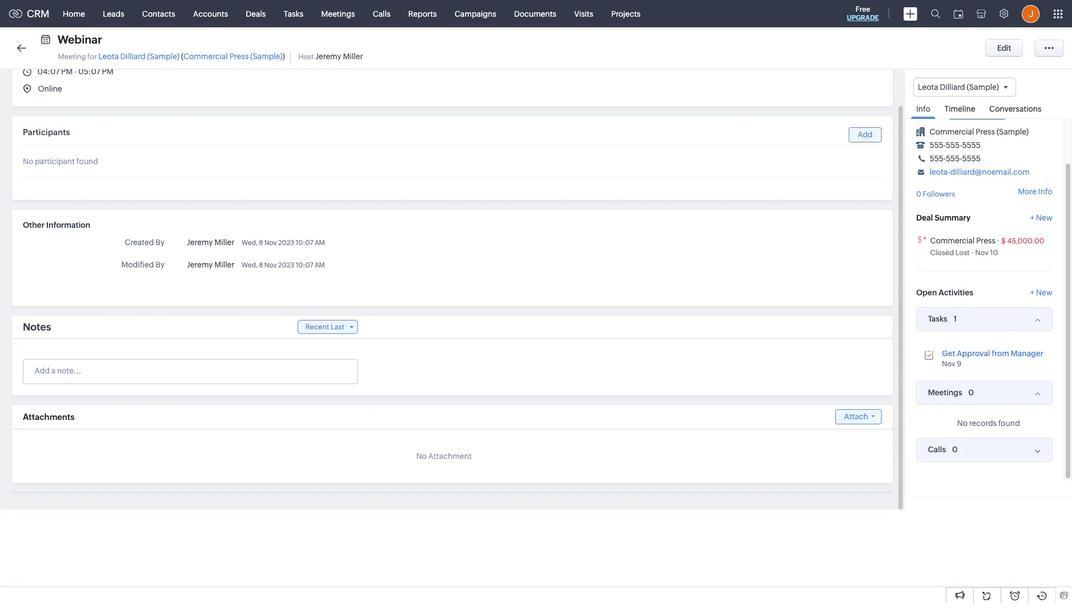 Task type: describe. For each thing, give the bounding box(es) containing it.
10:07 for created by
[[296, 239, 313, 247]]

for
[[87, 53, 97, 61]]

commercial for commercial press · $ 45,000.00 closed lost · nov 10
[[930, 236, 975, 245]]

jeremy for modified by
[[187, 260, 213, 269]]

1
[[954, 314, 957, 323]]

tasks link
[[275, 0, 312, 27]]

search image
[[931, 9, 941, 18]]

am for modified by
[[315, 261, 325, 269]]

online
[[38, 84, 62, 93]]

2 555-555-5555 from the top
[[930, 154, 981, 163]]

more info link
[[1018, 187, 1053, 196]]

0 for calls
[[952, 445, 958, 454]]

information
[[46, 221, 90, 230]]

accounts
[[193, 9, 228, 18]]

open
[[917, 288, 937, 297]]

no participant found
[[23, 157, 98, 166]]

miller for modified by
[[214, 260, 235, 269]]

1 horizontal spatial calls
[[928, 445, 946, 454]]

host
[[298, 53, 314, 61]]

host jeremy miller
[[298, 52, 363, 61]]

2 new from the top
[[1036, 288, 1053, 297]]

more info
[[1018, 187, 1053, 196]]

other
[[23, 221, 45, 230]]

search element
[[924, 0, 947, 27]]

documents
[[514, 9, 557, 18]]

projects
[[611, 9, 641, 18]]

attachment
[[428, 452, 472, 461]]

10:07 for modified by
[[296, 261, 313, 269]]

1 + from the top
[[1031, 213, 1035, 222]]

home
[[63, 9, 85, 18]]

Leota Dilliard (Sample) field
[[914, 78, 1017, 97]]

approval
[[957, 349, 991, 358]]

no for no records found
[[957, 419, 968, 428]]

jeremy miller for created by
[[187, 238, 235, 247]]

wed, 8 nov 2023 10:07 am for modified by
[[242, 261, 325, 269]]

$
[[1002, 237, 1006, 245]]

deal summary
[[917, 213, 971, 222]]

recent
[[305, 323, 329, 331]]

(sample) down conversations
[[997, 127, 1029, 136]]

1 vertical spatial meetings
[[928, 388, 963, 397]]

1 5555 from the top
[[962, 141, 981, 150]]

(sample) left host
[[250, 52, 283, 61]]

commercial press · $ 45,000.00 closed lost · nov 10
[[930, 236, 1045, 257]]

timeline
[[945, 105, 976, 113]]

dilliard inside field
[[940, 83, 965, 92]]

modified by
[[121, 260, 165, 269]]

+ new link
[[1031, 213, 1053, 228]]

leota-dilliard@noemail.com
[[930, 168, 1030, 177]]

campaigns
[[455, 9, 496, 18]]

2 + from the top
[[1031, 288, 1035, 297]]

by for modified by
[[156, 260, 165, 269]]

)
[[283, 52, 285, 61]]

no for no participant found
[[23, 157, 33, 166]]

visits
[[574, 9, 594, 18]]

calendar image
[[954, 9, 963, 18]]

free upgrade
[[847, 5, 879, 22]]

nov inside commercial press · $ 45,000.00 closed lost · nov 10
[[975, 248, 989, 257]]

0 vertical spatial jeremy
[[316, 52, 341, 61]]

no records found
[[957, 419, 1020, 428]]

0 vertical spatial commercial
[[183, 52, 228, 61]]

(sample) inside field
[[967, 83, 999, 92]]

documents link
[[505, 0, 565, 27]]

wed, 8 nov 2023 10:07 am for created by
[[242, 239, 325, 247]]

commercial press link
[[930, 236, 996, 245]]

1 horizontal spatial info
[[1039, 187, 1053, 196]]

10
[[990, 248, 998, 257]]

attachments
[[23, 412, 75, 422]]

free
[[856, 5, 870, 13]]

more
[[1018, 187, 1037, 196]]

0 followers
[[917, 190, 955, 198]]

04:07
[[37, 67, 60, 76]]

from
[[992, 349, 1010, 358]]

campaigns link
[[446, 0, 505, 27]]

created by
[[125, 238, 165, 247]]

05:07
[[78, 67, 100, 76]]

0 vertical spatial leota
[[98, 52, 119, 61]]

reports link
[[399, 0, 446, 27]]

attach link
[[835, 409, 882, 424]]

contacts
[[142, 9, 175, 18]]

leota-
[[930, 168, 950, 177]]

projects link
[[602, 0, 650, 27]]

1 horizontal spatial ·
[[997, 236, 1000, 245]]

deals link
[[237, 0, 275, 27]]

crm link
[[9, 8, 49, 20]]

conversations link
[[984, 97, 1047, 119]]

open activities
[[917, 288, 974, 297]]

reports
[[408, 9, 437, 18]]

upgrade
[[847, 14, 879, 22]]

get approval from manager link
[[942, 349, 1044, 358]]

8 for modified by
[[259, 261, 263, 269]]

press for commercial press · $ 45,000.00 closed lost · nov 10
[[977, 236, 996, 245]]

0 horizontal spatial calls
[[373, 9, 391, 18]]

leota inside field
[[918, 83, 939, 92]]

jeremy miller for modified by
[[187, 260, 235, 269]]

records
[[969, 419, 997, 428]]

get
[[942, 349, 956, 358]]

found for no participant found
[[76, 157, 98, 166]]

1 555-555-5555 from the top
[[930, 141, 981, 150]]

last
[[331, 323, 345, 331]]

meetings inside meetings "link"
[[321, 9, 355, 18]]

by for created by
[[156, 238, 165, 247]]

participant
[[35, 157, 75, 166]]

meetings link
[[312, 0, 364, 27]]

meeting for leota dilliard (sample) ( commercial press (sample) )
[[58, 52, 285, 61]]

lost
[[956, 248, 970, 257]]

leota dilliard (sample)
[[918, 83, 999, 92]]

1 + new from the top
[[1031, 213, 1053, 222]]

0 vertical spatial commercial press (sample) link
[[183, 52, 283, 61]]

profile element
[[1015, 0, 1047, 27]]

2023 for modified by
[[278, 261, 294, 269]]

0 horizontal spatial ·
[[971, 248, 974, 257]]

9
[[957, 360, 962, 368]]



Task type: locate. For each thing, give the bounding box(es) containing it.
1 horizontal spatial commercial press (sample) link
[[930, 127, 1029, 136]]

0 vertical spatial by
[[156, 238, 165, 247]]

0 vertical spatial +
[[1031, 213, 1035, 222]]

1 vertical spatial wed,
[[242, 261, 258, 269]]

timeline link
[[939, 97, 981, 119]]

0 vertical spatial wed,
[[242, 239, 258, 247]]

2 am from the top
[[315, 261, 325, 269]]

1 horizontal spatial dilliard
[[940, 83, 965, 92]]

2 + new from the top
[[1031, 288, 1053, 297]]

nov inside get approval from manager nov 9
[[942, 360, 956, 368]]

0 down no records found
[[952, 445, 958, 454]]

1 vertical spatial no
[[957, 419, 968, 428]]

leota up info link
[[918, 83, 939, 92]]

0 vertical spatial + new
[[1031, 213, 1053, 222]]

get approval from manager nov 9
[[942, 349, 1044, 368]]

dilliard up timeline link
[[940, 83, 965, 92]]

info link
[[911, 97, 936, 119]]

miller for created by
[[214, 238, 235, 247]]

0 vertical spatial wed, 8 nov 2023 10:07 am
[[242, 239, 325, 247]]

1 wed, from the top
[[242, 239, 258, 247]]

1 horizontal spatial pm
[[102, 67, 113, 76]]

tasks right deals link
[[284, 9, 303, 18]]

04:07 pm - 05:07 pm
[[37, 67, 113, 76]]

leota
[[98, 52, 119, 61], [918, 83, 939, 92]]

1 vertical spatial found
[[999, 419, 1020, 428]]

2 2023 from the top
[[278, 261, 294, 269]]

tasks left 1
[[928, 315, 948, 323]]

found right records
[[999, 419, 1020, 428]]

found right 'participant'
[[76, 157, 98, 166]]

found for no records found
[[999, 419, 1020, 428]]

visits link
[[565, 0, 602, 27]]

wed, for modified by
[[242, 261, 258, 269]]

0 vertical spatial jeremy miller
[[187, 238, 235, 247]]

0 left followers
[[917, 190, 922, 198]]

miller
[[343, 52, 363, 61], [214, 238, 235, 247], [214, 260, 235, 269]]

1 2023 from the top
[[278, 239, 294, 247]]

1 by from the top
[[156, 238, 165, 247]]

· left $
[[997, 236, 1000, 245]]

calls link
[[364, 0, 399, 27]]

(sample) up timeline link
[[967, 83, 999, 92]]

1 vertical spatial 2023
[[278, 261, 294, 269]]

1 10:07 from the top
[[296, 239, 313, 247]]

home link
[[54, 0, 94, 27]]

leota-dilliard@noemail.com link
[[930, 168, 1030, 177]]

0 vertical spatial meetings
[[321, 9, 355, 18]]

pm left -
[[61, 67, 73, 76]]

commercial press (sample) link down accounts at top left
[[183, 52, 283, 61]]

commercial down accounts "link"
[[183, 52, 228, 61]]

555-555-5555 down commercial press (sample)
[[930, 141, 981, 150]]

no left 'participant'
[[23, 157, 33, 166]]

meetings
[[321, 9, 355, 18], [928, 388, 963, 397]]

add
[[858, 130, 873, 139]]

1 vertical spatial commercial
[[930, 127, 974, 136]]

dilliard
[[120, 52, 146, 61], [940, 83, 965, 92]]

leads
[[103, 9, 124, 18]]

0 horizontal spatial dilliard
[[120, 52, 146, 61]]

1 vertical spatial am
[[315, 261, 325, 269]]

0 horizontal spatial tasks
[[284, 9, 303, 18]]

0 vertical spatial no
[[23, 157, 33, 166]]

0 vertical spatial found
[[76, 157, 98, 166]]

1 vertical spatial info
[[1039, 187, 1053, 196]]

0 vertical spatial calls
[[373, 9, 391, 18]]

1 vertical spatial jeremy
[[187, 238, 213, 247]]

create menu image
[[904, 7, 918, 20]]

555-555-5555 up leota- at the top
[[930, 154, 981, 163]]

2023 for created by
[[278, 239, 294, 247]]

leota dilliard (sample) link
[[98, 52, 179, 61]]

created
[[125, 238, 154, 247]]

commercial inside commercial press · $ 45,000.00 closed lost · nov 10
[[930, 236, 975, 245]]

0 vertical spatial 5555
[[962, 141, 981, 150]]

1 vertical spatial new
[[1036, 288, 1053, 297]]

1 vertical spatial 5555
[[962, 154, 981, 163]]

contacts link
[[133, 0, 184, 27]]

summary
[[935, 213, 971, 222]]

leads link
[[94, 0, 133, 27]]

pm right 05:07 on the left of page
[[102, 67, 113, 76]]

info right "more"
[[1039, 187, 1053, 196]]

1 pm from the left
[[61, 67, 73, 76]]

(
[[181, 52, 183, 61]]

conversations
[[990, 105, 1042, 113]]

meetings up host jeremy miller
[[321, 9, 355, 18]]

commercial press (sample) link
[[183, 52, 283, 61], [930, 127, 1029, 136]]

1 vertical spatial 8
[[259, 261, 263, 269]]

1 jeremy miller from the top
[[187, 238, 235, 247]]

recent last
[[305, 323, 345, 331]]

commercial
[[183, 52, 228, 61], [930, 127, 974, 136], [930, 236, 975, 245]]

commercial press (sample)
[[930, 127, 1029, 136]]

1 wed, 8 nov 2023 10:07 am from the top
[[242, 239, 325, 247]]

deals
[[246, 9, 266, 18]]

wed, for created by
[[242, 239, 258, 247]]

no left records
[[957, 419, 968, 428]]

commercial down timeline
[[930, 127, 974, 136]]

0 horizontal spatial 0
[[917, 190, 922, 198]]

new down 45,000.00
[[1036, 288, 1053, 297]]

jeremy for created by
[[187, 238, 213, 247]]

0 horizontal spatial info
[[917, 105, 931, 113]]

add link
[[849, 127, 882, 142]]

pm
[[61, 67, 73, 76], [102, 67, 113, 76]]

2 by from the top
[[156, 260, 165, 269]]

555-555-5555
[[930, 141, 981, 150], [930, 154, 981, 163]]

0 vertical spatial dilliard
[[120, 52, 146, 61]]

2 horizontal spatial 0
[[969, 388, 974, 397]]

commercial for commercial press (sample)
[[930, 127, 974, 136]]

1 vertical spatial +
[[1031, 288, 1035, 297]]

5555 down commercial press (sample)
[[962, 141, 981, 150]]

accounts link
[[184, 0, 237, 27]]

0 vertical spatial ·
[[997, 236, 1000, 245]]

meetings down 9
[[928, 388, 963, 397]]

0 vertical spatial miller
[[343, 52, 363, 61]]

wed, 8 nov 2023 10:07 am
[[242, 239, 325, 247], [242, 261, 325, 269]]

2 pm from the left
[[102, 67, 113, 76]]

1 am from the top
[[315, 239, 325, 247]]

2 8 from the top
[[259, 261, 263, 269]]

0 vertical spatial 2023
[[278, 239, 294, 247]]

0 up records
[[969, 388, 974, 397]]

1 horizontal spatial no
[[416, 452, 427, 461]]

2 jeremy miller from the top
[[187, 260, 235, 269]]

1 vertical spatial 0
[[969, 388, 974, 397]]

1 vertical spatial 555-555-5555
[[930, 154, 981, 163]]

participants
[[23, 127, 70, 137]]

by right 'created'
[[156, 238, 165, 247]]

1 horizontal spatial meetings
[[928, 388, 963, 397]]

2 5555 from the top
[[962, 154, 981, 163]]

0 horizontal spatial found
[[76, 157, 98, 166]]

555-
[[930, 141, 946, 150], [946, 141, 962, 150], [930, 154, 946, 163], [946, 154, 962, 163]]

info left timeline
[[917, 105, 931, 113]]

2 vertical spatial miller
[[214, 260, 235, 269]]

no attachment
[[416, 452, 472, 461]]

0 vertical spatial am
[[315, 239, 325, 247]]

am for created by
[[315, 239, 325, 247]]

0 horizontal spatial pm
[[61, 67, 73, 76]]

1 vertical spatial dilliard
[[940, 83, 965, 92]]

deal
[[917, 213, 933, 222]]

dilliard@noemail.com
[[950, 168, 1030, 177]]

1 vertical spatial by
[[156, 260, 165, 269]]

· right lost in the top right of the page
[[971, 248, 974, 257]]

info
[[917, 105, 931, 113], [1039, 187, 1053, 196]]

2 10:07 from the top
[[296, 261, 313, 269]]

new down more info
[[1036, 213, 1053, 222]]

0 horizontal spatial leota
[[98, 52, 119, 61]]

no left attachment
[[416, 452, 427, 461]]

jeremy
[[316, 52, 341, 61], [187, 238, 213, 247], [187, 260, 213, 269]]

1 vertical spatial jeremy miller
[[187, 260, 235, 269]]

2 vertical spatial jeremy
[[187, 260, 213, 269]]

2 wed, 8 nov 2023 10:07 am from the top
[[242, 261, 325, 269]]

1 horizontal spatial 0
[[952, 445, 958, 454]]

webinar
[[58, 33, 102, 46]]

1 vertical spatial tasks
[[928, 315, 948, 323]]

no for no attachment
[[416, 452, 427, 461]]

0 vertical spatial 10:07
[[296, 239, 313, 247]]

2023
[[278, 239, 294, 247], [278, 261, 294, 269]]

am
[[315, 239, 325, 247], [315, 261, 325, 269]]

followers
[[923, 190, 955, 198]]

0 vertical spatial info
[[917, 105, 931, 113]]

press up 10
[[977, 236, 996, 245]]

1 vertical spatial miller
[[214, 238, 235, 247]]

1 horizontal spatial found
[[999, 419, 1020, 428]]

by
[[156, 238, 165, 247], [156, 260, 165, 269]]

0 horizontal spatial no
[[23, 157, 33, 166]]

manager
[[1011, 349, 1044, 358]]

0 vertical spatial 0
[[917, 190, 922, 198]]

1 vertical spatial press
[[976, 127, 995, 136]]

8
[[259, 239, 263, 247], [259, 261, 263, 269]]

0 vertical spatial 8
[[259, 239, 263, 247]]

commercial press (sample) link down timeline
[[930, 127, 1029, 136]]

found
[[76, 157, 98, 166], [999, 419, 1020, 428]]

leota right for on the left top
[[98, 52, 119, 61]]

-
[[74, 67, 77, 76]]

1 vertical spatial wed, 8 nov 2023 10:07 am
[[242, 261, 325, 269]]

5555
[[962, 141, 981, 150], [962, 154, 981, 163]]

+ down 45,000.00
[[1031, 288, 1035, 297]]

modified
[[121, 260, 154, 269]]

dilliard right for on the left top
[[120, 52, 146, 61]]

(sample) left (
[[147, 52, 179, 61]]

0 vertical spatial tasks
[[284, 9, 303, 18]]

1 8 from the top
[[259, 239, 263, 247]]

meeting
[[58, 53, 86, 61]]

1 vertical spatial ·
[[971, 248, 974, 257]]

commercial up lost in the top right of the page
[[930, 236, 975, 245]]

10:07
[[296, 239, 313, 247], [296, 261, 313, 269]]

2 vertical spatial 0
[[952, 445, 958, 454]]

0 vertical spatial 555-555-5555
[[930, 141, 981, 150]]

new
[[1036, 213, 1053, 222], [1036, 288, 1053, 297]]

1 vertical spatial + new
[[1031, 288, 1053, 297]]

press left )
[[230, 52, 249, 61]]

+ new down more info
[[1031, 213, 1053, 222]]

other information
[[23, 221, 90, 230]]

1 vertical spatial calls
[[928, 445, 946, 454]]

notes
[[23, 321, 51, 333]]

profile image
[[1022, 5, 1040, 23]]

activities
[[939, 288, 974, 297]]

press inside commercial press · $ 45,000.00 closed lost · nov 10
[[977, 236, 996, 245]]

nov
[[264, 239, 277, 247], [975, 248, 989, 257], [264, 261, 277, 269], [942, 360, 956, 368]]

2 vertical spatial commercial
[[930, 236, 975, 245]]

1 horizontal spatial leota
[[918, 83, 939, 92]]

1 vertical spatial leota
[[918, 83, 939, 92]]

1 vertical spatial 10:07
[[296, 261, 313, 269]]

5555 up leota-dilliard@noemail.com link
[[962, 154, 981, 163]]

45,000.00
[[1008, 237, 1045, 245]]

2 wed, from the top
[[242, 261, 258, 269]]

2 horizontal spatial no
[[957, 419, 968, 428]]

closed
[[930, 248, 954, 257]]

0 vertical spatial press
[[230, 52, 249, 61]]

·
[[997, 236, 1000, 245], [971, 248, 974, 257]]

8 for created by
[[259, 239, 263, 247]]

crm
[[27, 8, 49, 20]]

+ new down 45,000.00
[[1031, 288, 1053, 297]]

None button
[[986, 39, 1023, 57]]

wed,
[[242, 239, 258, 247], [242, 261, 258, 269]]

2 vertical spatial press
[[977, 236, 996, 245]]

attach
[[844, 412, 868, 421]]

create menu element
[[897, 0, 924, 27]]

1 vertical spatial commercial press (sample) link
[[930, 127, 1029, 136]]

2 vertical spatial no
[[416, 452, 427, 461]]

press for commercial press (sample)
[[976, 127, 995, 136]]

1 horizontal spatial tasks
[[928, 315, 948, 323]]

1 new from the top
[[1036, 213, 1053, 222]]

0 for meetings
[[969, 388, 974, 397]]

+ new
[[1031, 213, 1053, 222], [1031, 288, 1053, 297]]

calls
[[373, 9, 391, 18], [928, 445, 946, 454]]

press down timeline link
[[976, 127, 995, 136]]

+ up 45,000.00
[[1031, 213, 1035, 222]]

0 horizontal spatial commercial press (sample) link
[[183, 52, 283, 61]]

0 horizontal spatial meetings
[[321, 9, 355, 18]]

by right modified
[[156, 260, 165, 269]]

0 vertical spatial new
[[1036, 213, 1053, 222]]

Add a note... field
[[23, 365, 357, 376]]

tasks
[[284, 9, 303, 18], [928, 315, 948, 323]]



Task type: vqa. For each thing, say whether or not it's contained in the screenshot.
rightmost Meetings
yes



